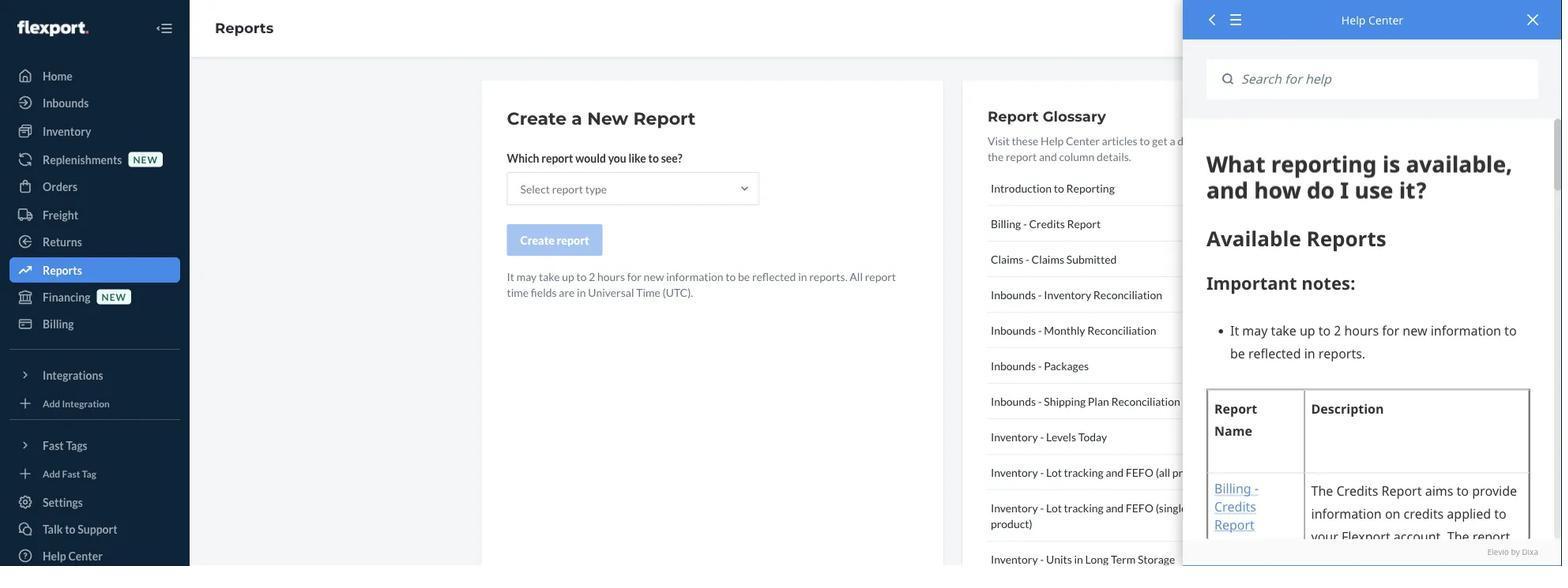Task type: locate. For each thing, give the bounding box(es) containing it.
1 vertical spatial reports
[[43, 264, 82, 277]]

report down reporting
[[1068, 217, 1101, 230]]

and down inventory - levels today button
[[1106, 466, 1124, 479]]

2 horizontal spatial center
[[1369, 12, 1404, 27]]

new for replenishments
[[133, 154, 158, 165]]

0 horizontal spatial reports link
[[9, 258, 180, 283]]

1 vertical spatial reconciliation
[[1088, 324, 1157, 337]]

to left reporting
[[1054, 181, 1065, 195]]

2 lot from the top
[[1047, 502, 1062, 515]]

new up the billing link
[[102, 291, 127, 303]]

2 horizontal spatial new
[[644, 270, 664, 283]]

all
[[850, 270, 863, 283]]

inventory inside inventory - lot tracking and fefo (single product)
[[991, 502, 1039, 515]]

and left column
[[1040, 150, 1058, 163]]

1 vertical spatial lot
[[1047, 502, 1062, 515]]

0 vertical spatial fefo
[[1126, 466, 1154, 479]]

articles
[[1103, 134, 1138, 147]]

1 vertical spatial and
[[1106, 466, 1124, 479]]

1 horizontal spatial billing
[[991, 217, 1022, 230]]

inbounds down home
[[43, 96, 89, 109]]

inbounds for inbounds - monthly reconciliation
[[991, 324, 1036, 337]]

inventory up monthly
[[1045, 288, 1092, 302]]

reconciliation down inbounds - inventory reconciliation button
[[1088, 324, 1157, 337]]

1 horizontal spatial reports link
[[215, 19, 274, 37]]

1 vertical spatial new
[[644, 270, 664, 283]]

report inside it may take up to 2 hours for new information to be reflected in reports. all report time fields are in universal time (utc).
[[865, 270, 897, 283]]

0 vertical spatial add
[[43, 398, 60, 409]]

1 horizontal spatial reports
[[215, 19, 274, 37]]

1 vertical spatial create
[[521, 234, 555, 247]]

inbounds - monthly reconciliation button
[[988, 313, 1246, 349]]

time
[[637, 286, 661, 299]]

reconciliation down claims - claims submitted button
[[1094, 288, 1163, 302]]

2 vertical spatial reconciliation
[[1112, 395, 1181, 408]]

1 vertical spatial billing
[[43, 317, 74, 331]]

1 claims from the left
[[991, 253, 1024, 266]]

talk
[[43, 523, 63, 536]]

2
[[589, 270, 596, 283]]

0 vertical spatial tracking
[[1065, 466, 1104, 479]]

0 horizontal spatial center
[[68, 550, 103, 563]]

0 vertical spatial fast
[[43, 439, 64, 453]]

create inside create report 'button'
[[521, 234, 555, 247]]

today
[[1079, 430, 1108, 444]]

help center up search search box
[[1342, 12, 1404, 27]]

column
[[1060, 150, 1095, 163]]

inbounds - inventory reconciliation button
[[988, 277, 1246, 313]]

2 vertical spatial and
[[1106, 502, 1124, 515]]

1 horizontal spatial in
[[799, 270, 808, 283]]

1 vertical spatial help center
[[43, 550, 103, 563]]

and
[[1040, 150, 1058, 163], [1106, 466, 1124, 479], [1106, 502, 1124, 515]]

2 vertical spatial help
[[43, 550, 66, 563]]

inbounds - shipping plan reconciliation button
[[988, 384, 1246, 420]]

0 vertical spatial create
[[507, 108, 567, 129]]

fast left tags
[[43, 439, 64, 453]]

inventory for inventory - levels today
[[991, 430, 1039, 444]]

- down claims - claims submitted
[[1039, 288, 1042, 302]]

help up search search box
[[1342, 12, 1366, 27]]

inventory down product)
[[991, 553, 1039, 566]]

2 fefo from the top
[[1126, 502, 1154, 515]]

create up which
[[507, 108, 567, 129]]

- down inventory - levels today
[[1041, 466, 1045, 479]]

lot inside inventory - lot tracking and fefo (single product)
[[1047, 502, 1062, 515]]

new up orders link
[[133, 154, 158, 165]]

0 horizontal spatial billing
[[43, 317, 74, 331]]

home link
[[9, 63, 180, 89]]

inventory link
[[9, 119, 180, 144]]

- down billing - credits report
[[1026, 253, 1030, 266]]

tag
[[82, 468, 96, 480]]

add up "settings" on the left bottom of the page
[[43, 468, 60, 480]]

claims down billing - credits report
[[991, 253, 1024, 266]]

freight
[[43, 208, 78, 222]]

talk to support
[[43, 523, 118, 536]]

add for add integration
[[43, 398, 60, 409]]

1 tracking from the top
[[1065, 466, 1104, 479]]

tracking
[[1065, 466, 1104, 479], [1065, 502, 1104, 515]]

in right are in the bottom of the page
[[577, 286, 586, 299]]

report for create a new report
[[634, 108, 696, 129]]

inbounds up inbounds - packages at the bottom of page
[[991, 324, 1036, 337]]

report for which report would you like to see?
[[542, 151, 574, 165]]

center up search search box
[[1369, 12, 1404, 27]]

- left units
[[1041, 553, 1045, 566]]

2 tracking from the top
[[1065, 502, 1104, 515]]

report down these
[[1006, 150, 1037, 163]]

report left type
[[552, 182, 583, 196]]

0 vertical spatial new
[[133, 154, 158, 165]]

billing inside button
[[991, 217, 1022, 230]]

a inside visit these help center articles to get a description of the report and column details.
[[1170, 134, 1176, 147]]

billing - credits report
[[991, 217, 1101, 230]]

- for billing - credits report
[[1024, 217, 1028, 230]]

tags
[[66, 439, 88, 453]]

0 vertical spatial reports link
[[215, 19, 274, 37]]

1 horizontal spatial a
[[1170, 134, 1176, 147]]

inventory - units in long term storage
[[991, 553, 1176, 566]]

to right like
[[649, 151, 659, 165]]

1 add from the top
[[43, 398, 60, 409]]

reports link
[[215, 19, 274, 37], [9, 258, 180, 283]]

inventory up replenishments
[[43, 125, 91, 138]]

center up column
[[1066, 134, 1100, 147]]

2 add from the top
[[43, 468, 60, 480]]

fast
[[43, 439, 64, 453], [62, 468, 80, 480]]

2 horizontal spatial in
[[1075, 553, 1084, 566]]

1 vertical spatial fast
[[62, 468, 80, 480]]

in
[[799, 270, 808, 283], [577, 286, 586, 299], [1075, 553, 1084, 566]]

0 horizontal spatial claims
[[991, 253, 1024, 266]]

0 vertical spatial billing
[[991, 217, 1022, 230]]

lot up units
[[1047, 502, 1062, 515]]

and inside inventory - lot tracking and fefo (single product)
[[1106, 502, 1124, 515]]

0 vertical spatial help
[[1342, 12, 1366, 27]]

introduction to reporting button
[[988, 171, 1246, 206]]

add fast tag
[[43, 468, 96, 480]]

help
[[1342, 12, 1366, 27], [1041, 134, 1064, 147], [43, 550, 66, 563]]

take
[[539, 270, 560, 283]]

fefo inside inventory - lot tracking and fefo (single product)
[[1126, 502, 1154, 515]]

inbounds
[[43, 96, 89, 109], [991, 288, 1036, 302], [991, 324, 1036, 337], [991, 359, 1036, 373], [991, 395, 1036, 408]]

(utc).
[[663, 286, 694, 299]]

add integration link
[[9, 394, 180, 413]]

new
[[133, 154, 158, 165], [644, 270, 664, 283], [102, 291, 127, 303]]

- left monthly
[[1039, 324, 1042, 337]]

for
[[627, 270, 642, 283]]

help down report glossary
[[1041, 134, 1064, 147]]

inventory left levels
[[991, 430, 1039, 444]]

2 horizontal spatial report
[[1068, 217, 1101, 230]]

be
[[738, 270, 750, 283]]

0 horizontal spatial a
[[572, 108, 583, 129]]

it may take up to 2 hours for new information to be reflected in reports. all report time fields are in universal time (utc).
[[507, 270, 897, 299]]

- left packages
[[1039, 359, 1042, 373]]

report inside create report 'button'
[[557, 234, 589, 247]]

2 vertical spatial new
[[102, 291, 127, 303]]

reconciliation inside inbounds - inventory reconciliation button
[[1094, 288, 1163, 302]]

help down talk
[[43, 550, 66, 563]]

tracking down inventory - lot tracking and fefo (all products)
[[1065, 502, 1104, 515]]

fefo left (all
[[1126, 466, 1154, 479]]

inbounds down inbounds - packages at the bottom of page
[[991, 395, 1036, 408]]

to inside visit these help center articles to get a description of the report and column details.
[[1140, 134, 1151, 147]]

which report would you like to see?
[[507, 151, 683, 165]]

report up select report type
[[542, 151, 574, 165]]

hours
[[598, 270, 625, 283]]

-
[[1024, 217, 1028, 230], [1026, 253, 1030, 266], [1039, 288, 1042, 302], [1039, 324, 1042, 337], [1039, 359, 1042, 373], [1039, 395, 1042, 408], [1041, 430, 1045, 444], [1041, 466, 1045, 479], [1041, 502, 1045, 515], [1041, 553, 1045, 566]]

tracking inside inventory - lot tracking and fefo (single product)
[[1065, 502, 1104, 515]]

to
[[1140, 134, 1151, 147], [649, 151, 659, 165], [1054, 181, 1065, 195], [577, 270, 587, 283], [726, 270, 736, 283], [65, 523, 76, 536]]

0 horizontal spatial reports
[[43, 264, 82, 277]]

- inside inventory - lot tracking and fefo (single product)
[[1041, 502, 1045, 515]]

tracking for (single
[[1065, 502, 1104, 515]]

- left levels
[[1041, 430, 1045, 444]]

and down inventory - lot tracking and fefo (all products) button
[[1106, 502, 1124, 515]]

1 fefo from the top
[[1126, 466, 1154, 479]]

lot for inventory - lot tracking and fefo (single product)
[[1047, 502, 1062, 515]]

- for claims - claims submitted
[[1026, 253, 1030, 266]]

introduction
[[991, 181, 1052, 195]]

lot inside inventory - lot tracking and fefo (all products) button
[[1047, 466, 1062, 479]]

lot
[[1047, 466, 1062, 479], [1047, 502, 1062, 515]]

0 horizontal spatial report
[[634, 108, 696, 129]]

billing for billing
[[43, 317, 74, 331]]

a left new
[[572, 108, 583, 129]]

report inside button
[[1068, 217, 1101, 230]]

- inside button
[[1039, 395, 1042, 408]]

in left reports.
[[799, 270, 808, 283]]

shipping
[[1045, 395, 1086, 408]]

create for create a new report
[[507, 108, 567, 129]]

1 vertical spatial in
[[577, 286, 586, 299]]

inbounds - packages
[[991, 359, 1090, 373]]

0 vertical spatial reconciliation
[[1094, 288, 1163, 302]]

1 vertical spatial tracking
[[1065, 502, 1104, 515]]

to left get
[[1140, 134, 1151, 147]]

0 vertical spatial lot
[[1047, 466, 1062, 479]]

settings
[[43, 496, 83, 510]]

add integration
[[43, 398, 110, 409]]

0 horizontal spatial help center
[[43, 550, 103, 563]]

fefo for (all
[[1126, 466, 1154, 479]]

lot down inventory - levels today
[[1047, 466, 1062, 479]]

fast tags button
[[9, 433, 180, 459]]

0 vertical spatial center
[[1369, 12, 1404, 27]]

- up inventory - units in long term storage
[[1041, 502, 1045, 515]]

tracking for (all
[[1065, 466, 1104, 479]]

reconciliation for inbounds - monthly reconciliation
[[1088, 324, 1157, 337]]

glossary
[[1043, 108, 1107, 125]]

visit
[[988, 134, 1010, 147]]

0 vertical spatial help center
[[1342, 12, 1404, 27]]

- for inventory - lot tracking and fefo (single product)
[[1041, 502, 1045, 515]]

- left credits
[[1024, 217, 1028, 230]]

billing down financing in the bottom left of the page
[[43, 317, 74, 331]]

1 horizontal spatial new
[[133, 154, 158, 165]]

0 vertical spatial and
[[1040, 150, 1058, 163]]

inbounds inside button
[[991, 395, 1036, 408]]

inbounds down claims - claims submitted
[[991, 288, 1036, 302]]

inventory up product)
[[991, 502, 1039, 515]]

financing
[[43, 291, 91, 304]]

reconciliation inside inbounds - monthly reconciliation button
[[1088, 324, 1157, 337]]

create up may
[[521, 234, 555, 247]]

report for billing - credits report
[[1068, 217, 1101, 230]]

add
[[43, 398, 60, 409], [43, 468, 60, 480]]

- for inbounds - monthly reconciliation
[[1039, 324, 1042, 337]]

0 horizontal spatial in
[[577, 286, 586, 299]]

1 horizontal spatial help center
[[1342, 12, 1404, 27]]

1 vertical spatial add
[[43, 468, 60, 480]]

claims down credits
[[1032, 253, 1065, 266]]

products)
[[1173, 466, 1220, 479]]

it
[[507, 270, 515, 283]]

reconciliation down inbounds - packages button
[[1112, 395, 1181, 408]]

billing for billing - credits report
[[991, 217, 1022, 230]]

help center down talk to support
[[43, 550, 103, 563]]

report
[[1006, 150, 1037, 163], [542, 151, 574, 165], [552, 182, 583, 196], [557, 234, 589, 247], [865, 270, 897, 283]]

report up these
[[988, 108, 1039, 125]]

- for inventory - lot tracking and fefo (all products)
[[1041, 466, 1045, 479]]

1 horizontal spatial claims
[[1032, 253, 1065, 266]]

units
[[1047, 553, 1073, 566]]

details.
[[1097, 150, 1132, 163]]

0 horizontal spatial new
[[102, 291, 127, 303]]

(single
[[1156, 502, 1188, 515]]

tracking down today
[[1065, 466, 1104, 479]]

fefo left (single
[[1126, 502, 1154, 515]]

would
[[576, 151, 606, 165]]

2 vertical spatial in
[[1075, 553, 1084, 566]]

help inside visit these help center articles to get a description of the report and column details.
[[1041, 134, 1064, 147]]

1 vertical spatial center
[[1066, 134, 1100, 147]]

in left long
[[1075, 553, 1084, 566]]

up
[[562, 270, 575, 283]]

1 vertical spatial a
[[1170, 134, 1176, 147]]

inventory down inventory - levels today
[[991, 466, 1039, 479]]

1 horizontal spatial help
[[1041, 134, 1064, 147]]

billing
[[991, 217, 1022, 230], [43, 317, 74, 331]]

center down talk to support
[[68, 550, 103, 563]]

report up up
[[557, 234, 589, 247]]

create a new report
[[507, 108, 696, 129]]

report for select report type
[[552, 182, 583, 196]]

- left shipping on the right bottom
[[1039, 395, 1042, 408]]

report right all
[[865, 270, 897, 283]]

1 lot from the top
[[1047, 466, 1062, 479]]

fast left the tag
[[62, 468, 80, 480]]

time
[[507, 286, 529, 299]]

information
[[667, 270, 724, 283]]

billing down introduction
[[991, 217, 1022, 230]]

flexport logo image
[[17, 21, 88, 36]]

add left integration
[[43, 398, 60, 409]]

a right get
[[1170, 134, 1176, 147]]

1 vertical spatial help
[[1041, 134, 1064, 147]]

inventory for inventory
[[43, 125, 91, 138]]

1 vertical spatial fefo
[[1126, 502, 1154, 515]]

reflected
[[753, 270, 796, 283]]

report up 'see?'
[[634, 108, 696, 129]]

1 horizontal spatial center
[[1066, 134, 1100, 147]]

integration
[[62, 398, 110, 409]]

inbounds left packages
[[991, 359, 1036, 373]]

inventory for inventory - lot tracking and fefo (all products)
[[991, 466, 1039, 479]]

new up time
[[644, 270, 664, 283]]

inbounds for inbounds
[[43, 96, 89, 109]]



Task type: describe. For each thing, give the bounding box(es) containing it.
fast tags
[[43, 439, 88, 453]]

settings link
[[9, 490, 180, 515]]

inventory - lot tracking and fefo (all products) button
[[988, 455, 1246, 491]]

to right talk
[[65, 523, 76, 536]]

center inside visit these help center articles to get a description of the report and column details.
[[1066, 134, 1100, 147]]

integrations
[[43, 369, 103, 382]]

product)
[[991, 517, 1033, 531]]

support
[[78, 523, 118, 536]]

0 vertical spatial a
[[572, 108, 583, 129]]

0 vertical spatial reports
[[215, 19, 274, 37]]

inbounds - packages button
[[988, 349, 1246, 384]]

integrations button
[[9, 363, 180, 388]]

select
[[521, 182, 550, 196]]

create report button
[[507, 225, 603, 256]]

and for inventory - lot tracking and fefo (single product)
[[1106, 502, 1124, 515]]

submitted
[[1067, 253, 1117, 266]]

reconciliation inside the inbounds - shipping plan reconciliation button
[[1112, 395, 1181, 408]]

0 horizontal spatial help
[[43, 550, 66, 563]]

inventory - units in long term storage button
[[988, 542, 1246, 567]]

inbounds link
[[9, 90, 180, 115]]

fast inside "dropdown button"
[[43, 439, 64, 453]]

returns
[[43, 235, 82, 249]]

may
[[517, 270, 537, 283]]

the
[[988, 150, 1004, 163]]

replenishments
[[43, 153, 122, 166]]

reporting
[[1067, 181, 1115, 195]]

add for add fast tag
[[43, 468, 60, 480]]

billing - credits report button
[[988, 206, 1246, 242]]

2 vertical spatial center
[[68, 550, 103, 563]]

fefo for (single
[[1126, 502, 1154, 515]]

in inside button
[[1075, 553, 1084, 566]]

elevio by dixa
[[1488, 548, 1539, 558]]

are
[[559, 286, 575, 299]]

and inside visit these help center articles to get a description of the report and column details.
[[1040, 150, 1058, 163]]

of
[[1235, 134, 1245, 147]]

description
[[1178, 134, 1233, 147]]

- for inbounds - shipping plan reconciliation
[[1039, 395, 1042, 408]]

2 claims from the left
[[1032, 253, 1065, 266]]

close navigation image
[[155, 19, 174, 38]]

- for inbounds - inventory reconciliation
[[1039, 288, 1042, 302]]

you
[[608, 151, 627, 165]]

by
[[1512, 548, 1521, 558]]

inventory - levels today
[[991, 430, 1108, 444]]

claims - claims submitted button
[[988, 242, 1246, 277]]

report for create report
[[557, 234, 589, 247]]

create for create report
[[521, 234, 555, 247]]

plan
[[1088, 395, 1110, 408]]

add fast tag link
[[9, 465, 180, 484]]

- for inbounds - packages
[[1039, 359, 1042, 373]]

1 horizontal spatial report
[[988, 108, 1039, 125]]

monthly
[[1045, 324, 1086, 337]]

new inside it may take up to 2 hours for new information to be reflected in reports. all report time fields are in universal time (utc).
[[644, 270, 664, 283]]

elevio
[[1488, 548, 1510, 558]]

returns link
[[9, 229, 180, 255]]

elevio by dixa link
[[1207, 548, 1539, 559]]

- for inventory - units in long term storage
[[1041, 553, 1045, 566]]

help center link
[[9, 544, 180, 567]]

report glossary
[[988, 108, 1107, 125]]

to left be
[[726, 270, 736, 283]]

visit these help center articles to get a description of the report and column details.
[[988, 134, 1245, 163]]

storage
[[1138, 553, 1176, 566]]

see?
[[661, 151, 683, 165]]

inventory for inventory - units in long term storage
[[991, 553, 1039, 566]]

levels
[[1047, 430, 1077, 444]]

1 vertical spatial reports link
[[9, 258, 180, 283]]

inventory - levels today button
[[988, 420, 1246, 455]]

create report
[[521, 234, 589, 247]]

inbounds for inbounds - packages
[[991, 359, 1036, 373]]

inbounds for inbounds - inventory reconciliation
[[991, 288, 1036, 302]]

talk to support button
[[9, 517, 180, 542]]

select report type
[[521, 182, 607, 196]]

inventory - lot tracking and fefo (single product)
[[991, 502, 1188, 531]]

new
[[587, 108, 629, 129]]

freight link
[[9, 202, 180, 228]]

billing link
[[9, 311, 180, 337]]

inbounds - shipping plan reconciliation
[[991, 395, 1181, 408]]

inventory - lot tracking and fefo (all products)
[[991, 466, 1220, 479]]

get
[[1153, 134, 1168, 147]]

lot for inventory - lot tracking and fefo (all products)
[[1047, 466, 1062, 479]]

inbounds - monthly reconciliation
[[991, 324, 1157, 337]]

inventory for inventory - lot tracking and fefo (single product)
[[991, 502, 1039, 515]]

home
[[43, 69, 73, 83]]

inventory - lot tracking and fefo (single product) button
[[988, 491, 1246, 542]]

which
[[507, 151, 540, 165]]

and for inventory - lot tracking and fefo (all products)
[[1106, 466, 1124, 479]]

packages
[[1045, 359, 1090, 373]]

new for financing
[[102, 291, 127, 303]]

reports.
[[810, 270, 848, 283]]

Search search field
[[1234, 59, 1539, 99]]

0 vertical spatial in
[[799, 270, 808, 283]]

report inside visit these help center articles to get a description of the report and column details.
[[1006, 150, 1037, 163]]

orders link
[[9, 174, 180, 199]]

2 horizontal spatial help
[[1342, 12, 1366, 27]]

inbounds for inbounds - shipping plan reconciliation
[[991, 395, 1036, 408]]

long
[[1086, 553, 1109, 566]]

to left 2
[[577, 270, 587, 283]]

inbounds - inventory reconciliation
[[991, 288, 1163, 302]]

- for inventory - levels today
[[1041, 430, 1045, 444]]

reconciliation for inbounds - inventory reconciliation
[[1094, 288, 1163, 302]]

term
[[1111, 553, 1136, 566]]

these
[[1012, 134, 1039, 147]]

credits
[[1030, 217, 1065, 230]]

dixa
[[1523, 548, 1539, 558]]



Task type: vqa. For each thing, say whether or not it's contained in the screenshot.
First & Last Name text field
no



